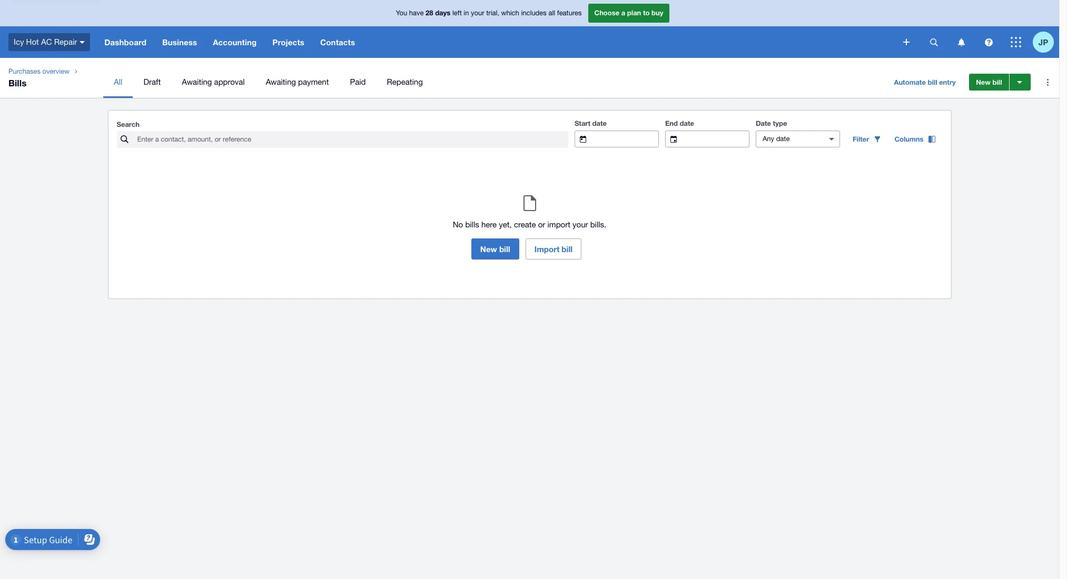 Task type: vqa. For each thing, say whether or not it's contained in the screenshot.
BUY
yes



Task type: describe. For each thing, give the bounding box(es) containing it.
or
[[538, 220, 546, 229]]

all
[[114, 77, 122, 86]]

paid link
[[340, 66, 376, 98]]

trial,
[[487, 9, 500, 17]]

paid
[[350, 77, 366, 86]]

purchases
[[8, 67, 41, 75]]

1 vertical spatial new bill button
[[472, 239, 519, 260]]

start
[[575, 119, 591, 128]]

all link
[[103, 66, 133, 98]]

create
[[514, 220, 536, 229]]

features
[[557, 9, 582, 17]]

accounting
[[213, 37, 257, 47]]

no
[[453, 220, 463, 229]]

bill down yet,
[[500, 245, 511, 254]]

date
[[756, 119, 772, 128]]

projects
[[273, 37, 305, 47]]

end
[[666, 119, 678, 128]]

have
[[409, 9, 424, 17]]

purchases overview
[[8, 67, 70, 75]]

bills
[[8, 77, 26, 89]]

you
[[396, 9, 407, 17]]

days
[[435, 9, 451, 17]]

start date
[[575, 119, 607, 128]]

end date
[[666, 119, 695, 128]]

icy hot ac repair button
[[0, 26, 97, 58]]

plan
[[628, 9, 642, 17]]

no bills here yet, create or import your bills.
[[453, 220, 607, 229]]

in
[[464, 9, 469, 17]]

bill inside popup button
[[928, 78, 938, 86]]

repair
[[54, 37, 77, 46]]

new bill for new bill button within the bills 'navigation'
[[977, 78, 1003, 86]]

choose
[[595, 9, 620, 17]]

yet,
[[499, 220, 512, 229]]

here
[[482, 220, 497, 229]]

payment
[[298, 77, 329, 86]]

28
[[426, 9, 433, 17]]

date for end date
[[680, 119, 695, 128]]

Date type field
[[757, 131, 820, 147]]

awaiting for awaiting approval
[[182, 77, 212, 86]]

automate bill entry button
[[888, 74, 963, 91]]

includes
[[521, 9, 547, 17]]

approval
[[214, 77, 245, 86]]

ac
[[41, 37, 52, 46]]

navigation inside banner
[[97, 26, 896, 58]]

awaiting approval
[[182, 77, 245, 86]]

bills
[[466, 220, 479, 229]]

icy
[[14, 37, 24, 46]]

new bill for new bill button to the bottom
[[481, 245, 511, 254]]

bills navigation
[[0, 58, 1060, 98]]

business button
[[154, 26, 205, 58]]

awaiting for awaiting payment
[[266, 77, 296, 86]]

columns
[[895, 135, 924, 143]]

columns button
[[889, 131, 943, 148]]

purchases overview link
[[4, 66, 74, 77]]

new for new bill button within the bills 'navigation'
[[977, 78, 991, 86]]

1 vertical spatial your
[[573, 220, 588, 229]]

bill right the 'entry'
[[993, 78, 1003, 86]]

automate
[[895, 78, 926, 86]]

jp button
[[1033, 26, 1060, 58]]



Task type: locate. For each thing, give the bounding box(es) containing it.
new bill inside bills 'navigation'
[[977, 78, 1003, 86]]

your
[[471, 9, 485, 17], [573, 220, 588, 229]]

date type
[[756, 119, 788, 128]]

new bill down here
[[481, 245, 511, 254]]

menu
[[103, 66, 880, 98]]

bill left the 'entry'
[[928, 78, 938, 86]]

bills.
[[591, 220, 607, 229]]

bill inside button
[[562, 245, 573, 254]]

navigation containing dashboard
[[97, 26, 896, 58]]

filter
[[853, 135, 870, 143]]

awaiting left the "approval"
[[182, 77, 212, 86]]

0 horizontal spatial new
[[481, 245, 497, 254]]

1 horizontal spatial awaiting
[[266, 77, 296, 86]]

svg image
[[958, 38, 965, 46], [80, 41, 85, 44]]

1 horizontal spatial new
[[977, 78, 991, 86]]

0 horizontal spatial svg image
[[80, 41, 85, 44]]

new bill button right the 'entry'
[[970, 74, 1009, 91]]

new bill button inside bills 'navigation'
[[970, 74, 1009, 91]]

0 vertical spatial your
[[471, 9, 485, 17]]

new bill button
[[970, 74, 1009, 91], [472, 239, 519, 260]]

dashboard
[[104, 37, 146, 47]]

filter button
[[847, 131, 889, 148]]

overflow menu image
[[1038, 72, 1059, 93]]

contacts
[[320, 37, 355, 47]]

draft
[[144, 77, 161, 86]]

import
[[548, 220, 571, 229]]

overview
[[42, 67, 70, 75]]

0 horizontal spatial new bill
[[481, 245, 511, 254]]

svg image
[[1011, 37, 1022, 47], [930, 38, 938, 46], [985, 38, 993, 46], [904, 39, 910, 45]]

menu containing all
[[103, 66, 880, 98]]

1 vertical spatial new bill
[[481, 245, 511, 254]]

0 horizontal spatial awaiting
[[182, 77, 212, 86]]

date right end on the top right
[[680, 119, 695, 128]]

your right in
[[471, 9, 485, 17]]

0 vertical spatial new bill
[[977, 78, 1003, 86]]

draft link
[[133, 66, 171, 98]]

left
[[453, 9, 462, 17]]

projects button
[[265, 26, 313, 58]]

1 horizontal spatial svg image
[[958, 38, 965, 46]]

date
[[593, 119, 607, 128], [680, 119, 695, 128]]

choose a plan to buy
[[595, 9, 664, 17]]

you have 28 days left in your trial, which includes all features
[[396, 9, 582, 17]]

new bill right the 'entry'
[[977, 78, 1003, 86]]

dashboard link
[[97, 26, 154, 58]]

svg image inside icy hot ac repair popup button
[[80, 41, 85, 44]]

awaiting
[[182, 77, 212, 86], [266, 77, 296, 86]]

End date field
[[686, 131, 749, 147]]

your left bills.
[[573, 220, 588, 229]]

awaiting payment link
[[255, 66, 340, 98]]

which
[[501, 9, 520, 17]]

your inside you have 28 days left in your trial, which includes all features
[[471, 9, 485, 17]]

date for start date
[[593, 119, 607, 128]]

new bill
[[977, 78, 1003, 86], [481, 245, 511, 254]]

0 horizontal spatial date
[[593, 119, 607, 128]]

new right the 'entry'
[[977, 78, 991, 86]]

2 date from the left
[[680, 119, 695, 128]]

repeating
[[387, 77, 423, 86]]

0 vertical spatial new bill button
[[970, 74, 1009, 91]]

1 horizontal spatial date
[[680, 119, 695, 128]]

hot
[[26, 37, 39, 46]]

new down here
[[481, 245, 497, 254]]

1 horizontal spatial your
[[573, 220, 588, 229]]

business
[[162, 37, 197, 47]]

new bill button down here
[[472, 239, 519, 260]]

import bill
[[535, 245, 573, 254]]

icy hot ac repair
[[14, 37, 77, 46]]

menu inside bills 'navigation'
[[103, 66, 880, 98]]

a
[[622, 9, 626, 17]]

1 vertical spatial new
[[481, 245, 497, 254]]

banner containing jp
[[0, 0, 1060, 58]]

banner
[[0, 0, 1060, 58]]

Start date field
[[595, 131, 659, 147]]

2 awaiting from the left
[[266, 77, 296, 86]]

bill
[[928, 78, 938, 86], [993, 78, 1003, 86], [500, 245, 511, 254], [562, 245, 573, 254]]

1 awaiting from the left
[[182, 77, 212, 86]]

contacts button
[[313, 26, 363, 58]]

awaiting approval link
[[171, 66, 255, 98]]

0 vertical spatial new
[[977, 78, 991, 86]]

Search field
[[136, 132, 569, 148]]

to
[[643, 9, 650, 17]]

0 horizontal spatial new bill button
[[472, 239, 519, 260]]

repeating link
[[376, 66, 434, 98]]

1 date from the left
[[593, 119, 607, 128]]

new
[[977, 78, 991, 86], [481, 245, 497, 254]]

new inside bills 'navigation'
[[977, 78, 991, 86]]

entry
[[940, 78, 956, 86]]

import
[[535, 245, 560, 254]]

awaiting payment
[[266, 77, 329, 86]]

0 horizontal spatial your
[[471, 9, 485, 17]]

buy
[[652, 9, 664, 17]]

type
[[773, 119, 788, 128]]

all
[[549, 9, 556, 17]]

date right start
[[593, 119, 607, 128]]

awaiting left payment
[[266, 77, 296, 86]]

bill right the import
[[562, 245, 573, 254]]

automate bill entry
[[895, 78, 956, 86]]

new for new bill button to the bottom
[[481, 245, 497, 254]]

jp
[[1039, 37, 1049, 47]]

navigation
[[97, 26, 896, 58]]

accounting button
[[205, 26, 265, 58]]

search
[[117, 120, 140, 129]]

1 horizontal spatial new bill
[[977, 78, 1003, 86]]

import bill button
[[526, 239, 582, 260]]

1 horizontal spatial new bill button
[[970, 74, 1009, 91]]



